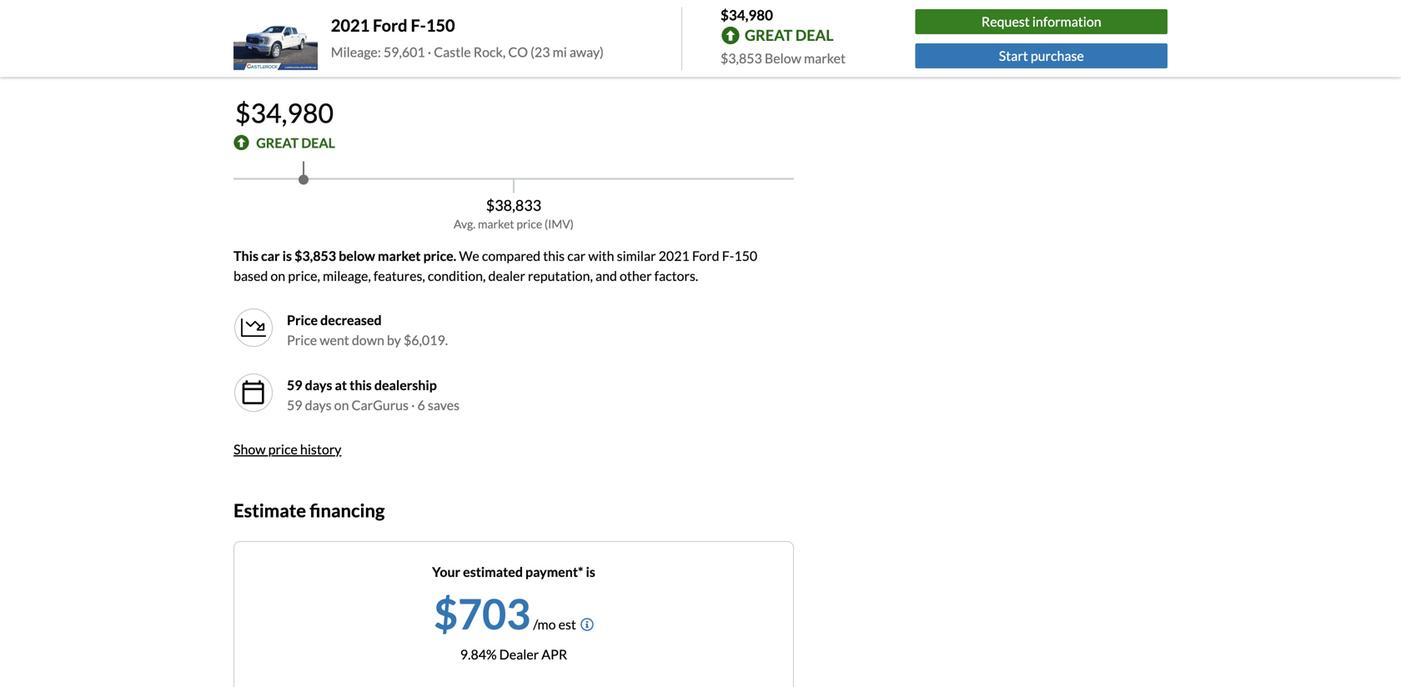 Task type: locate. For each thing, give the bounding box(es) containing it.
dealership
[[375, 377, 437, 393]]

1 horizontal spatial price
[[517, 217, 543, 231]]

below
[[765, 50, 802, 66]]

great deal image
[[234, 135, 250, 151]]

0 vertical spatial 2021
[[331, 15, 370, 35]]

went
[[320, 332, 349, 348]]

market down $38,833
[[478, 217, 515, 231]]

0 horizontal spatial ford
[[373, 15, 408, 35]]

1 vertical spatial market
[[478, 217, 515, 231]]

0 horizontal spatial ·
[[411, 397, 415, 413]]

0 vertical spatial $3,853
[[721, 50, 763, 66]]

1 vertical spatial ·
[[411, 397, 415, 413]]

0 vertical spatial price
[[517, 217, 543, 231]]

0 vertical spatial days
[[305, 377, 332, 393]]

ford up factors.
[[692, 248, 720, 264]]

1 horizontal spatial f-
[[722, 248, 735, 264]]

150 inside we compared this car with similar 2021 ford f-150 based on price, mileage, features, condition, dealer reputation, and other factors.
[[735, 248, 758, 264]]

0 vertical spatial 59
[[287, 377, 303, 393]]

2 days from the top
[[305, 397, 332, 413]]

this up reputation,
[[543, 248, 565, 264]]

1 vertical spatial $34,980
[[235, 97, 334, 129]]

this right at
[[350, 377, 372, 393]]

(23
[[531, 44, 550, 60]]

rock,
[[474, 44, 506, 60]]

9.84%
[[460, 647, 497, 663]]

0 horizontal spatial car
[[261, 248, 280, 264]]

$3,853
[[721, 50, 763, 66], [295, 248, 336, 264]]

1 horizontal spatial $3,853
[[721, 50, 763, 66]]

car inside we compared this car with similar 2021 ford f-150 based on price, mileage, features, condition, dealer reputation, and other factors.
[[568, 248, 586, 264]]

market down deal
[[804, 50, 846, 66]]

2 price from the top
[[287, 332, 317, 348]]

at
[[335, 377, 347, 393]]

0 horizontal spatial on
[[271, 268, 286, 284]]

est
[[559, 617, 577, 633]]

1 horizontal spatial ·
[[428, 44, 432, 60]]

and
[[596, 268, 617, 284]]

· left 'castle'
[[428, 44, 432, 60]]

market
[[804, 50, 846, 66], [478, 217, 515, 231], [378, 248, 421, 264]]

deal
[[301, 135, 335, 151]]

/mo
[[533, 617, 556, 633]]

days
[[305, 377, 332, 393], [305, 397, 332, 413]]

$34,980 for $3,853
[[721, 6, 774, 23]]

market for $3,853
[[804, 50, 846, 66]]

market inside the $38,833 avg. market price (imv)
[[478, 217, 515, 231]]

features,
[[374, 268, 425, 284]]

this
[[543, 248, 565, 264], [350, 377, 372, 393]]

on inside 59 days at this dealership 59 days on cargurus · 6 saves
[[334, 397, 349, 413]]

0 horizontal spatial price
[[268, 441, 298, 458]]

1 vertical spatial 59
[[287, 397, 303, 413]]

$3,853 down great
[[721, 50, 763, 66]]

2 car from the left
[[568, 248, 586, 264]]

days left at
[[305, 377, 332, 393]]

6
[[418, 397, 425, 413]]

is right payment*
[[586, 564, 596, 581]]

estimate financing
[[234, 500, 385, 521]]

0 horizontal spatial is
[[283, 248, 292, 264]]

1 horizontal spatial ford
[[692, 248, 720, 264]]

0 horizontal spatial 150
[[426, 15, 455, 35]]

59,601
[[384, 44, 425, 60]]

request information button
[[916, 9, 1168, 34]]

1 vertical spatial 150
[[735, 248, 758, 264]]

ford
[[373, 15, 408, 35], [692, 248, 720, 264]]

co
[[508, 44, 528, 60]]

$38,833 avg. market price (imv)
[[454, 196, 574, 231]]

on down at
[[334, 397, 349, 413]]

on left price, in the left of the page
[[271, 268, 286, 284]]

2 vertical spatial market
[[378, 248, 421, 264]]

1 vertical spatial $3,853
[[295, 248, 336, 264]]

1 vertical spatial 2021
[[659, 248, 690, 264]]

car right this
[[261, 248, 280, 264]]

dealer
[[489, 268, 526, 284]]

0 vertical spatial on
[[271, 268, 286, 284]]

1 horizontal spatial car
[[568, 248, 586, 264]]

0 vertical spatial $34,980
[[721, 6, 774, 23]]

price left went
[[287, 332, 317, 348]]

reputation,
[[528, 268, 593, 284]]

0 horizontal spatial $34,980
[[235, 97, 334, 129]]

1 horizontal spatial on
[[334, 397, 349, 413]]

· inside 59 days at this dealership 59 days on cargurus · 6 saves
[[411, 397, 415, 413]]

1 vertical spatial price
[[287, 332, 317, 348]]

great
[[745, 26, 793, 44]]

0 horizontal spatial f-
[[411, 15, 426, 35]]

is up price, in the left of the page
[[283, 248, 292, 264]]

price right show on the left of page
[[268, 441, 298, 458]]

59 days at this dealership 59 days on cargurus · 6 saves
[[287, 377, 460, 413]]

1 horizontal spatial 2021
[[659, 248, 690, 264]]

pricing
[[234, 49, 291, 71]]

price
[[517, 217, 543, 231], [268, 441, 298, 458]]

·
[[428, 44, 432, 60], [411, 397, 415, 413]]

price down price, in the left of the page
[[287, 312, 318, 328]]

0 vertical spatial market
[[804, 50, 846, 66]]

price
[[287, 312, 318, 328], [287, 332, 317, 348]]

0 vertical spatial price
[[287, 312, 318, 328]]

this inside we compared this car with similar 2021 ford f-150 based on price, mileage, features, condition, dealer reputation, and other factors.
[[543, 248, 565, 264]]

1 vertical spatial this
[[350, 377, 372, 393]]

car left with
[[568, 248, 586, 264]]

0 vertical spatial this
[[543, 248, 565, 264]]

price decreased image
[[240, 314, 267, 341]]

0 vertical spatial ·
[[428, 44, 432, 60]]

great deal
[[745, 26, 834, 44]]

1 vertical spatial days
[[305, 397, 332, 413]]

cargurus
[[352, 397, 409, 413]]

ford up 59,601
[[373, 15, 408, 35]]

1 horizontal spatial market
[[478, 217, 515, 231]]

1 vertical spatial price
[[268, 441, 298, 458]]

1 vertical spatial ford
[[692, 248, 720, 264]]

0 vertical spatial 150
[[426, 15, 455, 35]]

saves
[[428, 397, 460, 413]]

this inside 59 days at this dealership 59 days on cargurus · 6 saves
[[350, 377, 372, 393]]

1 horizontal spatial $34,980
[[721, 6, 774, 23]]

1 car from the left
[[261, 248, 280, 264]]

your estimated payment* is
[[432, 564, 596, 581]]

1 vertical spatial is
[[586, 564, 596, 581]]

2021
[[331, 15, 370, 35], [659, 248, 690, 264]]

· left 6
[[411, 397, 415, 413]]

1 horizontal spatial 150
[[735, 248, 758, 264]]

150
[[426, 15, 455, 35], [735, 248, 758, 264]]

0 horizontal spatial this
[[350, 377, 372, 393]]

59 up show price history
[[287, 397, 303, 413]]

0 vertical spatial ford
[[373, 15, 408, 35]]

we compared this car with similar 2021 ford f-150 based on price, mileage, features, condition, dealer reputation, and other factors.
[[234, 248, 758, 284]]

show
[[234, 441, 266, 458]]

59
[[287, 377, 303, 393], [287, 397, 303, 413]]

days up history
[[305, 397, 332, 413]]

0 vertical spatial f-
[[411, 15, 426, 35]]

1 horizontal spatial is
[[586, 564, 596, 581]]

$34,980
[[721, 6, 774, 23], [235, 97, 334, 129]]

market for $38,833
[[478, 217, 515, 231]]

59 left at
[[287, 377, 303, 393]]

2 horizontal spatial market
[[804, 50, 846, 66]]

2021 ford f-150 image
[[234, 7, 318, 70]]

2021 up mileage:
[[331, 15, 370, 35]]

0 horizontal spatial 2021
[[331, 15, 370, 35]]

other
[[620, 268, 652, 284]]

market up 'features,'
[[378, 248, 421, 264]]

show price history link
[[234, 441, 342, 458]]

price decreased price went down by $6,019.
[[287, 312, 448, 348]]

f-
[[411, 15, 426, 35], [722, 248, 735, 264]]

dealer
[[500, 647, 539, 663]]

start purchase button
[[916, 43, 1168, 68]]

0 vertical spatial is
[[283, 248, 292, 264]]

1 vertical spatial f-
[[722, 248, 735, 264]]

1 vertical spatial on
[[334, 397, 349, 413]]

estimated
[[463, 564, 523, 581]]

price.
[[424, 248, 457, 264]]

car
[[261, 248, 280, 264], [568, 248, 586, 264]]

(imv)
[[545, 217, 574, 231]]

2021 up factors.
[[659, 248, 690, 264]]

down
[[352, 332, 385, 348]]

is
[[283, 248, 292, 264], [586, 564, 596, 581]]

59 days at this dealership image
[[234, 373, 274, 413], [240, 379, 267, 406]]

1 horizontal spatial this
[[543, 248, 565, 264]]

decreased
[[321, 312, 382, 328]]

on
[[271, 268, 286, 284], [334, 397, 349, 413]]

$3,853 up price, in the left of the page
[[295, 248, 336, 264]]

request information
[[982, 13, 1102, 30]]

price down $38,833
[[517, 217, 543, 231]]



Task type: describe. For each thing, give the bounding box(es) containing it.
this
[[234, 248, 259, 264]]

start purchase
[[1000, 47, 1085, 64]]

info circle image
[[581, 618, 594, 632]]

1 59 from the top
[[287, 377, 303, 393]]

away)
[[570, 44, 604, 60]]

show price history
[[234, 441, 342, 458]]

your
[[432, 564, 461, 581]]

2 59 from the top
[[287, 397, 303, 413]]

mileage:
[[331, 44, 381, 60]]

great
[[256, 135, 299, 151]]

history
[[300, 441, 342, 458]]

0 horizontal spatial market
[[378, 248, 421, 264]]

with
[[589, 248, 615, 264]]

9.84% dealer apr
[[460, 647, 568, 663]]

$3,853 below market
[[721, 50, 846, 66]]

1 price from the top
[[287, 312, 318, 328]]

$703
[[434, 589, 531, 639]]

2021 ford f-150 mileage: 59,601 · castle rock, co (23 mi away)
[[331, 15, 604, 60]]

factors.
[[655, 268, 699, 284]]

purchase
[[1031, 47, 1085, 64]]

apr
[[542, 647, 568, 663]]

below
[[339, 248, 375, 264]]

similar
[[617, 248, 656, 264]]

price inside the $38,833 avg. market price (imv)
[[517, 217, 543, 231]]

2021 inside "2021 ford f-150 mileage: 59,601 · castle rock, co (23 mi away)"
[[331, 15, 370, 35]]

0 horizontal spatial $3,853
[[295, 248, 336, 264]]

avg.
[[454, 217, 476, 231]]

ford inside "2021 ford f-150 mileage: 59,601 · castle rock, co (23 mi away)"
[[373, 15, 408, 35]]

$34,980 for great deal
[[235, 97, 334, 129]]

ford inside we compared this car with similar 2021 ford f-150 based on price, mileage, features, condition, dealer reputation, and other factors.
[[692, 248, 720, 264]]

information
[[1033, 13, 1102, 30]]

f- inside we compared this car with similar 2021 ford f-150 based on price, mileage, features, condition, dealer reputation, and other factors.
[[722, 248, 735, 264]]

on inside we compared this car with similar 2021 ford f-150 based on price, mileage, features, condition, dealer reputation, and other factors.
[[271, 268, 286, 284]]

start
[[1000, 47, 1029, 64]]

estimate
[[234, 500, 306, 521]]

f- inside "2021 ford f-150 mileage: 59,601 · castle rock, co (23 mi away)"
[[411, 15, 426, 35]]

mileage,
[[323, 268, 371, 284]]

financing
[[310, 500, 385, 521]]

2021 inside we compared this car with similar 2021 ford f-150 based on price, mileage, features, condition, dealer reputation, and other factors.
[[659, 248, 690, 264]]

price decreased image
[[234, 308, 274, 348]]

1 days from the top
[[305, 377, 332, 393]]

great deal
[[256, 135, 335, 151]]

150 inside "2021 ford f-150 mileage: 59,601 · castle rock, co (23 mi away)"
[[426, 15, 455, 35]]

$703 /mo est
[[434, 589, 577, 639]]

request
[[982, 13, 1030, 30]]

this car is $3,853 below market price.
[[234, 248, 457, 264]]

we
[[459, 248, 480, 264]]

· inside "2021 ford f-150 mileage: 59,601 · castle rock, co (23 mi away)"
[[428, 44, 432, 60]]

$38,833
[[486, 196, 542, 214]]

condition,
[[428, 268, 486, 284]]

payment*
[[526, 564, 584, 581]]

price,
[[288, 268, 320, 284]]

castle
[[434, 44, 471, 60]]

mi
[[553, 44, 567, 60]]

based
[[234, 268, 268, 284]]

$6,019.
[[404, 332, 448, 348]]

deal
[[796, 26, 834, 44]]

compared
[[482, 248, 541, 264]]

by
[[387, 332, 401, 348]]



Task type: vqa. For each thing, say whether or not it's contained in the screenshot.
2021
yes



